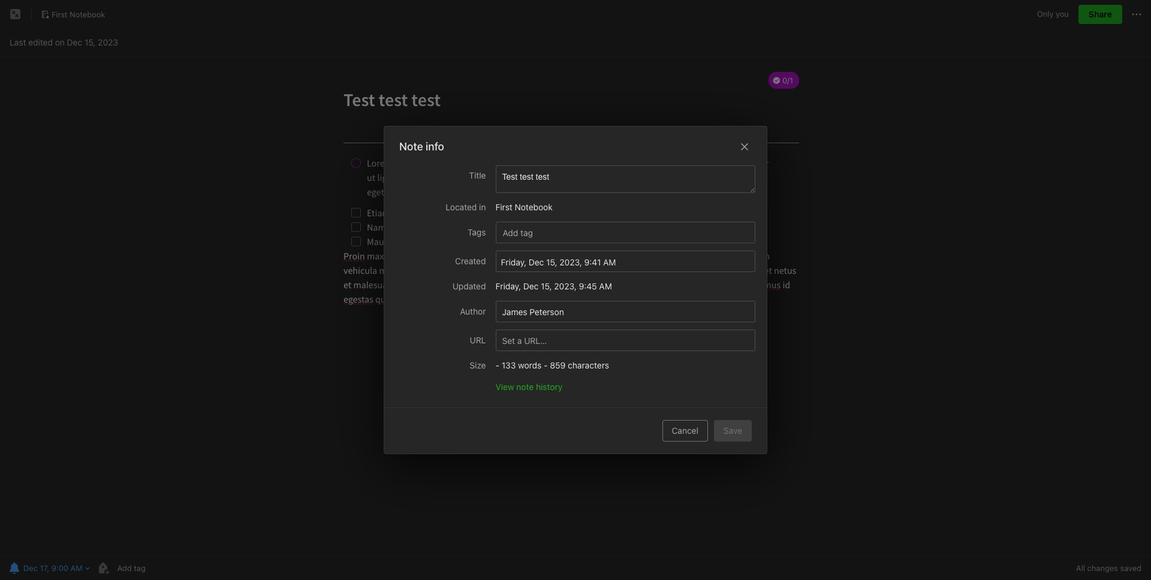 Task type: describe. For each thing, give the bounding box(es) containing it.
add tag image
[[96, 562, 110, 576]]

1 - from the left
[[496, 361, 500, 371]]

friday, dec 15, 2023, 9:41 am
[[501, 257, 616, 267]]

dec inside note window element
[[67, 37, 82, 47]]

close image
[[738, 140, 752, 154]]

note
[[517, 382, 534, 392]]

note info
[[400, 140, 444, 153]]

cancel
[[672, 426, 699, 436]]

changes
[[1088, 564, 1119, 574]]

2023, for 9:45
[[555, 281, 577, 292]]

author
[[460, 307, 486, 317]]

2 - from the left
[[544, 361, 548, 371]]

last edited on dec 15, 2023
[[10, 37, 118, 47]]

save
[[724, 426, 743, 436]]

saved
[[1121, 564, 1142, 574]]

info
[[426, 140, 444, 153]]

am for friday, dec 15, 2023, 9:45 am
[[600, 281, 612, 292]]

title
[[469, 170, 486, 181]]

all changes saved
[[1077, 564, 1142, 574]]

words
[[518, 361, 542, 371]]

15, for friday, dec 15, 2023, 9:41 am
[[547, 257, 558, 267]]

located in
[[446, 202, 486, 212]]

all
[[1077, 564, 1086, 574]]

Set a URL… text field
[[501, 331, 751, 351]]

friday, dec 15, 2023, 9:45 am
[[496, 281, 612, 292]]

tags
[[468, 227, 486, 238]]

am for friday, dec 15, 2023, 9:41 am
[[604, 257, 616, 267]]

view note history
[[496, 382, 563, 392]]

only you
[[1038, 9, 1070, 19]]

edited
[[28, 37, 53, 47]]

friday, dec 15, 2023, 9:45 am button
[[496, 280, 756, 294]]

Untitled text field
[[501, 171, 755, 193]]

2023
[[98, 37, 118, 47]]

1 horizontal spatial first
[[496, 202, 513, 212]]

note window element
[[0, 0, 1152, 581]]

2023, for 9:41
[[560, 257, 582, 267]]

friday, for friday, dec 15, 2023, 9:45 am
[[496, 281, 521, 292]]

Created field
[[496, 251, 756, 272]]

9:45
[[579, 281, 597, 292]]

located
[[446, 202, 477, 212]]

- 133 words - 859 characters
[[496, 361, 610, 371]]

friday, dec 15, 2023, 9:41 am button
[[501, 255, 751, 268]]

share button
[[1079, 5, 1123, 24]]

characters
[[568, 361, 610, 371]]

15, for friday, dec 15, 2023, 9:45 am
[[541, 281, 552, 292]]

share
[[1089, 9, 1113, 19]]

view
[[496, 382, 515, 392]]

cancel button
[[663, 421, 708, 442]]

dec for friday, dec 15, 2023, 9:41 am
[[529, 257, 544, 267]]

on
[[55, 37, 65, 47]]

in
[[479, 202, 486, 212]]

859
[[550, 361, 566, 371]]

save button
[[714, 421, 752, 442]]



Task type: locate. For each thing, give the bounding box(es) containing it.
1 vertical spatial am
[[600, 281, 612, 292]]

2 vertical spatial dec
[[524, 281, 539, 292]]

0 vertical spatial notebook
[[70, 9, 105, 19]]

- left 133
[[496, 361, 500, 371]]

- left 859
[[544, 361, 548, 371]]

-
[[496, 361, 500, 371], [544, 361, 548, 371]]

am right 9:45
[[600, 281, 612, 292]]

1 vertical spatial 15,
[[547, 257, 558, 267]]

am inside button
[[600, 281, 612, 292]]

1 vertical spatial first
[[496, 202, 513, 212]]

2023, inside button
[[555, 281, 577, 292]]

first right the in
[[496, 202, 513, 212]]

friday, down the add tag field
[[501, 257, 527, 267]]

133
[[502, 361, 516, 371]]

0 vertical spatial first
[[52, 9, 68, 19]]

friday, for friday, dec 15, 2023, 9:41 am
[[501, 257, 527, 267]]

notebook inside button
[[70, 9, 105, 19]]

2023, left 9:45
[[555, 281, 577, 292]]

first
[[52, 9, 68, 19], [496, 202, 513, 212]]

0 horizontal spatial -
[[496, 361, 500, 371]]

15,
[[85, 37, 96, 47], [547, 257, 558, 267], [541, 281, 552, 292]]

dec inside button
[[529, 257, 544, 267]]

0 vertical spatial 15,
[[85, 37, 96, 47]]

0 vertical spatial first notebook
[[52, 9, 105, 19]]

tooltip
[[1082, 29, 1149, 52]]

2023,
[[560, 257, 582, 267], [555, 281, 577, 292]]

Set an Author… text field
[[501, 302, 751, 322]]

dec for friday, dec 15, 2023, 9:45 am
[[524, 281, 539, 292]]

0 vertical spatial friday,
[[501, 257, 527, 267]]

dec inside button
[[524, 281, 539, 292]]

view note history button
[[496, 380, 563, 393]]

0 vertical spatial am
[[604, 257, 616, 267]]

dec right on
[[67, 37, 82, 47]]

dec down "friday, dec 15, 2023, 9:41 am"
[[524, 281, 539, 292]]

notebook
[[70, 9, 105, 19], [515, 202, 553, 212]]

0 vertical spatial 2023,
[[560, 257, 582, 267]]

1 vertical spatial 2023,
[[555, 281, 577, 292]]

friday, inside button
[[501, 257, 527, 267]]

last
[[10, 37, 26, 47]]

1 horizontal spatial -
[[544, 361, 548, 371]]

first notebook button
[[37, 6, 109, 23]]

friday,
[[501, 257, 527, 267], [496, 281, 521, 292]]

9:41
[[585, 257, 601, 267]]

15, up friday, dec 15, 2023, 9:45 am
[[547, 257, 558, 267]]

first inside button
[[52, 9, 68, 19]]

1 vertical spatial dec
[[529, 257, 544, 267]]

am
[[604, 257, 616, 267], [600, 281, 612, 292]]

Note Editor text field
[[0, 58, 1152, 556]]

dec up friday, dec 15, 2023, 9:45 am
[[529, 257, 544, 267]]

created
[[455, 256, 486, 266]]

1 horizontal spatial first notebook
[[496, 202, 553, 212]]

1 vertical spatial first notebook
[[496, 202, 553, 212]]

Add tag field
[[502, 227, 537, 238]]

note
[[400, 140, 423, 153]]

first notebook up the add tag field
[[496, 202, 553, 212]]

first notebook inside button
[[52, 9, 105, 19]]

am inside button
[[604, 257, 616, 267]]

friday, right updated
[[496, 281, 521, 292]]

size
[[470, 361, 486, 371]]

only
[[1038, 9, 1054, 19]]

dec
[[67, 37, 82, 47], [529, 257, 544, 267], [524, 281, 539, 292]]

first up on
[[52, 9, 68, 19]]

0 horizontal spatial first
[[52, 9, 68, 19]]

url
[[470, 335, 486, 346]]

0 horizontal spatial first notebook
[[52, 9, 105, 19]]

2 vertical spatial 15,
[[541, 281, 552, 292]]

collapse note image
[[8, 7, 23, 22]]

first notebook
[[52, 9, 105, 19], [496, 202, 553, 212]]

15, inside button
[[541, 281, 552, 292]]

15, down "friday, dec 15, 2023, 9:41 am"
[[541, 281, 552, 292]]

15, inside button
[[547, 257, 558, 267]]

am right 9:41
[[604, 257, 616, 267]]

friday, inside button
[[496, 281, 521, 292]]

notebook up the add tag field
[[515, 202, 553, 212]]

history
[[536, 382, 563, 392]]

1 vertical spatial notebook
[[515, 202, 553, 212]]

0 horizontal spatial notebook
[[70, 9, 105, 19]]

first notebook up last edited on dec 15, 2023 on the top left of page
[[52, 9, 105, 19]]

updated
[[453, 281, 486, 292]]

15, left 2023
[[85, 37, 96, 47]]

2023, left 9:41
[[560, 257, 582, 267]]

you
[[1057, 9, 1070, 19]]

0 vertical spatial dec
[[67, 37, 82, 47]]

1 horizontal spatial notebook
[[515, 202, 553, 212]]

2023, inside button
[[560, 257, 582, 267]]

1 vertical spatial friday,
[[496, 281, 521, 292]]

15, inside note window element
[[85, 37, 96, 47]]

notebook up 2023
[[70, 9, 105, 19]]



Task type: vqa. For each thing, say whether or not it's contained in the screenshot.
with
no



